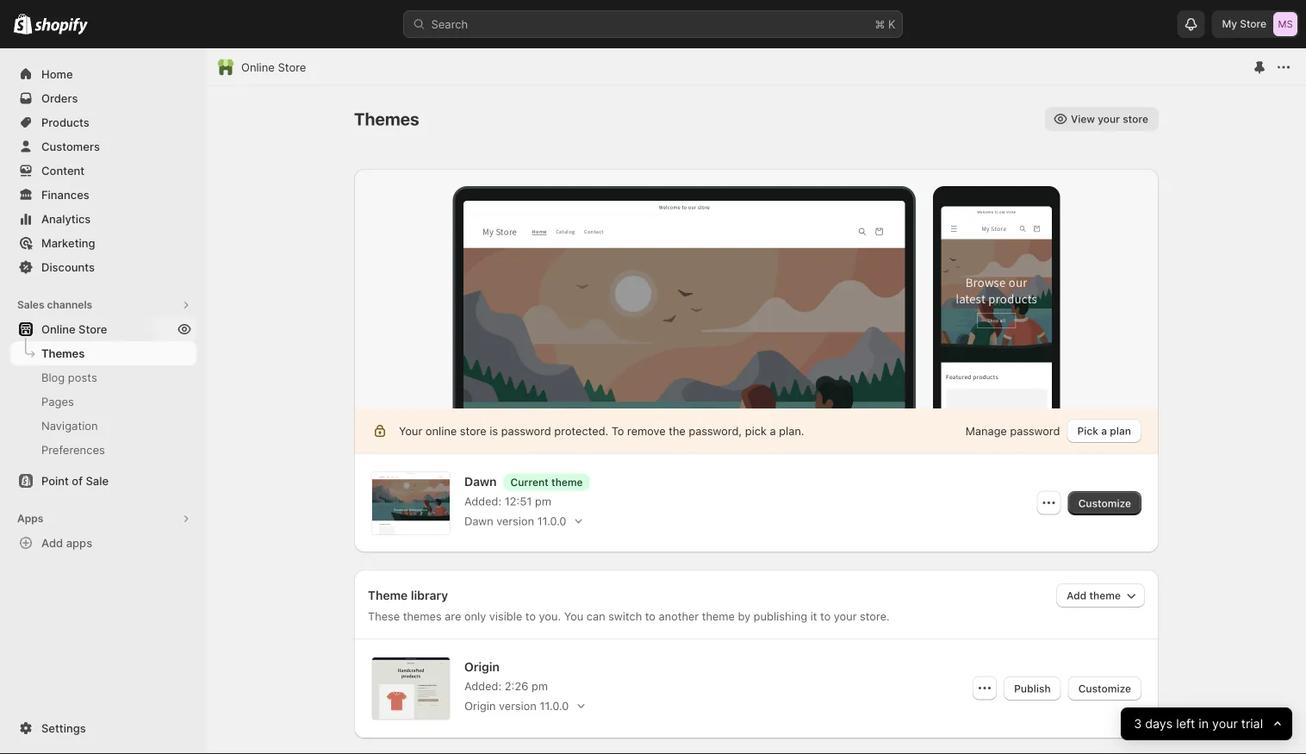 Task type: describe. For each thing, give the bounding box(es) containing it.
sales channels
[[17, 299, 92, 311]]

orders link
[[10, 86, 197, 110]]

discounts
[[41, 260, 95, 274]]

0 horizontal spatial online
[[41, 322, 76, 336]]

analytics link
[[10, 207, 197, 231]]

products
[[41, 115, 89, 129]]

point of sale link
[[10, 469, 197, 493]]

preferences link
[[10, 438, 197, 462]]

point of sale button
[[0, 469, 207, 493]]

my store
[[1223, 18, 1267, 30]]

3 days left in your trial
[[1134, 717, 1263, 731]]

sale
[[86, 474, 109, 487]]

analytics
[[41, 212, 91, 225]]

0 vertical spatial online store link
[[241, 59, 306, 76]]

marketing
[[41, 236, 95, 250]]

1 vertical spatial online store link
[[10, 317, 197, 341]]

0 horizontal spatial shopify image
[[14, 13, 32, 34]]

⌘ k
[[875, 17, 896, 31]]

add apps
[[41, 536, 92, 549]]

k
[[889, 17, 896, 31]]

0 vertical spatial online
[[241, 60, 275, 74]]

in
[[1199, 717, 1209, 731]]

1 vertical spatial online store
[[41, 322, 107, 336]]

content link
[[10, 159, 197, 183]]

customers link
[[10, 134, 197, 159]]

3
[[1134, 717, 1142, 731]]

⌘
[[875, 17, 885, 31]]

discounts link
[[10, 255, 197, 279]]

blog posts link
[[10, 365, 197, 390]]

sales
[[17, 299, 44, 311]]

days
[[1145, 717, 1173, 731]]

add
[[41, 536, 63, 549]]

content
[[41, 164, 85, 177]]

your
[[1212, 717, 1238, 731]]

finances link
[[10, 183, 197, 207]]

my store image
[[1274, 12, 1298, 36]]

point
[[41, 474, 69, 487]]



Task type: locate. For each thing, give the bounding box(es) containing it.
online store link
[[241, 59, 306, 76], [10, 317, 197, 341]]

finances
[[41, 188, 89, 201]]

channels
[[47, 299, 92, 311]]

home
[[41, 67, 73, 81]]

add apps button
[[10, 531, 197, 555]]

pages link
[[10, 390, 197, 414]]

1 horizontal spatial shopify image
[[35, 18, 88, 35]]

online store
[[241, 60, 306, 74], [41, 322, 107, 336]]

0 horizontal spatial online store
[[41, 322, 107, 336]]

preferences
[[41, 443, 105, 456]]

online store right online store image
[[241, 60, 306, 74]]

2 vertical spatial store
[[78, 322, 107, 336]]

orders
[[41, 91, 78, 105]]

left
[[1176, 717, 1195, 731]]

1 vertical spatial store
[[278, 60, 306, 74]]

customers
[[41, 140, 100, 153]]

home link
[[10, 62, 197, 86]]

of
[[72, 474, 83, 487]]

store right online store image
[[278, 60, 306, 74]]

point of sale
[[41, 474, 109, 487]]

themes link
[[10, 341, 197, 365]]

online store link right online store image
[[241, 59, 306, 76]]

0 horizontal spatial store
[[78, 322, 107, 336]]

settings link
[[10, 716, 197, 740]]

marketing link
[[10, 231, 197, 255]]

online store link down channels
[[10, 317, 197, 341]]

navigation link
[[10, 414, 197, 438]]

products link
[[10, 110, 197, 134]]

online store down channels
[[41, 322, 107, 336]]

online down the sales channels
[[41, 322, 76, 336]]

1 horizontal spatial store
[[278, 60, 306, 74]]

sales channels button
[[10, 293, 197, 317]]

0 vertical spatial store
[[1240, 18, 1267, 30]]

blog posts
[[41, 371, 97, 384]]

store right my at the right
[[1240, 18, 1267, 30]]

1 horizontal spatial online
[[241, 60, 275, 74]]

shopify image
[[14, 13, 32, 34], [35, 18, 88, 35]]

0 horizontal spatial online store link
[[10, 317, 197, 341]]

settings
[[41, 721, 86, 735]]

1 horizontal spatial online store link
[[241, 59, 306, 76]]

pages
[[41, 395, 74, 408]]

my
[[1223, 18, 1238, 30]]

3 days left in your trial button
[[1121, 708, 1293, 740]]

store down sales channels button
[[78, 322, 107, 336]]

1 horizontal spatial online store
[[241, 60, 306, 74]]

1 vertical spatial online
[[41, 322, 76, 336]]

online right online store image
[[241, 60, 275, 74]]

apps button
[[10, 507, 197, 531]]

online
[[241, 60, 275, 74], [41, 322, 76, 336]]

blog
[[41, 371, 65, 384]]

store
[[1240, 18, 1267, 30], [278, 60, 306, 74], [78, 322, 107, 336]]

themes
[[41, 346, 85, 360]]

apps
[[17, 512, 43, 525]]

apps
[[66, 536, 92, 549]]

0 vertical spatial online store
[[241, 60, 306, 74]]

online store image
[[217, 59, 234, 76]]

navigation
[[41, 419, 98, 432]]

trial
[[1242, 717, 1263, 731]]

search
[[431, 17, 468, 31]]

2 horizontal spatial store
[[1240, 18, 1267, 30]]

posts
[[68, 371, 97, 384]]



Task type: vqa. For each thing, say whether or not it's contained in the screenshot.
Settings 'link'
yes



